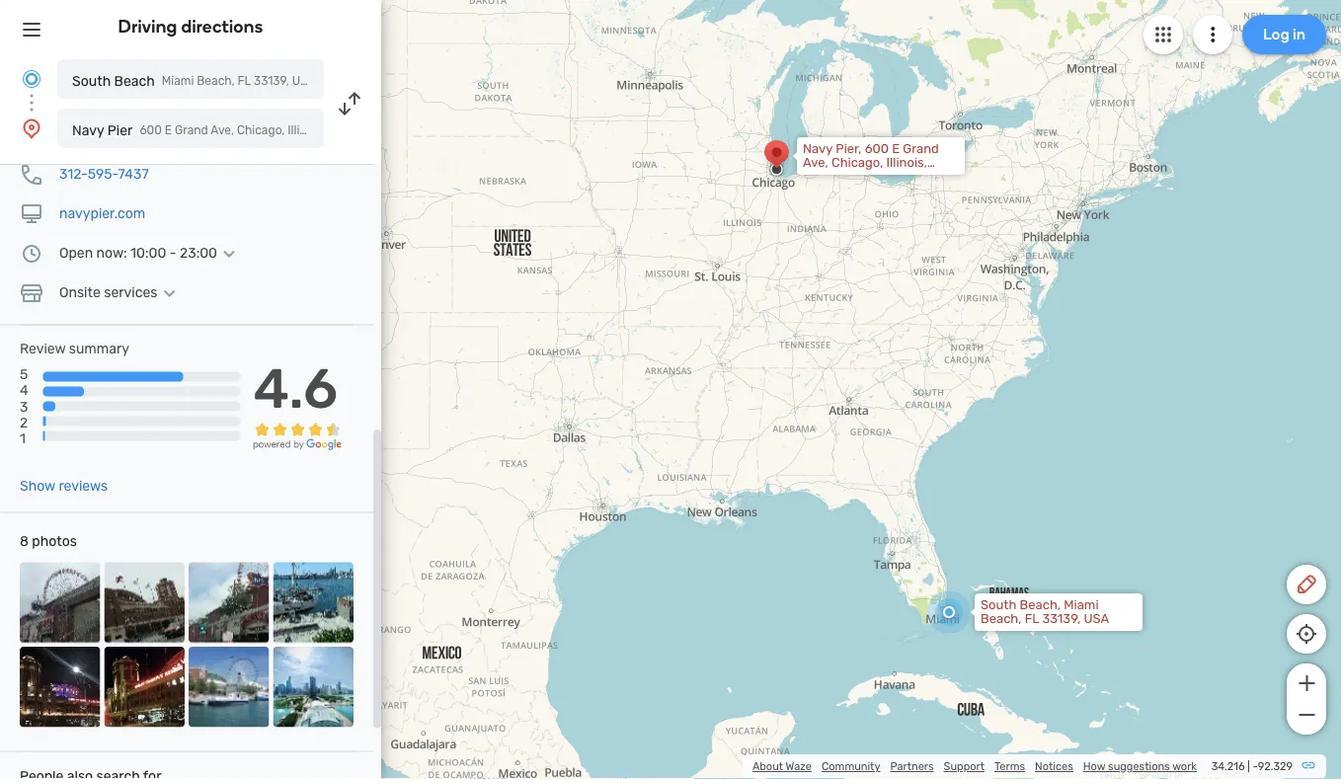 Task type: vqa. For each thing, say whether or not it's contained in the screenshot.
bottom CA
no



Task type: locate. For each thing, give the bounding box(es) containing it.
miami for beach,
[[1064, 598, 1099, 613]]

10:00
[[131, 245, 166, 261]]

1 horizontal spatial chevron down image
[[217, 246, 241, 261]]

ave, left pier,
[[803, 155, 829, 170]]

1 vertical spatial grand
[[903, 141, 939, 157]]

usa inside south beach miami beach, fl 33139, usa
[[292, 74, 316, 88]]

usa inside south beach, miami beach, fl 33139, usa
[[1084, 612, 1110, 627]]

- right |
[[1253, 760, 1258, 774]]

driving
[[118, 16, 177, 37]]

miami for beach
[[162, 74, 194, 88]]

beach,
[[197, 74, 235, 88], [1020, 598, 1061, 613], [981, 612, 1022, 627]]

4.6
[[254, 356, 338, 421]]

1 vertical spatial -
[[1253, 760, 1258, 774]]

0 vertical spatial grand
[[175, 123, 208, 137]]

1 horizontal spatial 33139,
[[1043, 612, 1081, 627]]

600 for pier
[[140, 123, 162, 137]]

work
[[1173, 760, 1197, 774]]

0 vertical spatial south
[[72, 73, 111, 89]]

1 horizontal spatial grand
[[903, 141, 939, 157]]

directions
[[181, 16, 263, 37]]

image 4 of navy pier, chicago image
[[273, 563, 354, 643]]

grand inside navy pier, 600 e grand ave, chicago, illinois, united states
[[903, 141, 939, 157]]

grand right pier,
[[903, 141, 939, 157]]

0 horizontal spatial illinois,
[[288, 123, 326, 137]]

how
[[1084, 760, 1106, 774]]

0 horizontal spatial chicago,
[[237, 123, 285, 137]]

1 vertical spatial miami
[[1064, 598, 1099, 613]]

-
[[170, 245, 176, 261], [1253, 760, 1258, 774]]

ave, down south beach miami beach, fl 33139, usa on the left top of the page
[[211, 123, 234, 137]]

0 horizontal spatial united
[[328, 123, 365, 137]]

33139, inside south beach, miami beach, fl 33139, usa
[[1043, 612, 1081, 627]]

0 vertical spatial usa
[[292, 74, 316, 88]]

review
[[20, 341, 66, 357]]

navypier.com
[[59, 205, 146, 222]]

e right 'pier'
[[165, 123, 172, 137]]

illinois,
[[288, 123, 326, 137], [887, 155, 928, 170]]

600 right 'pier'
[[140, 123, 162, 137]]

0 horizontal spatial chevron down image
[[157, 285, 181, 301]]

chevron down image right "10:00"
[[217, 246, 241, 261]]

600
[[140, 123, 162, 137], [865, 141, 889, 157]]

- right "10:00"
[[170, 245, 176, 261]]

600 inside navy pier, 600 e grand ave, chicago, illinois, united states
[[865, 141, 889, 157]]

0 vertical spatial navy
[[72, 122, 104, 138]]

1 vertical spatial e
[[892, 141, 900, 157]]

chevron down image down open now: 10:00 - 23:00 button
[[157, 285, 181, 301]]

ave, for pier
[[211, 123, 234, 137]]

navy
[[72, 122, 104, 138], [803, 141, 833, 157]]

0 horizontal spatial fl
[[238, 74, 251, 88]]

0 vertical spatial miami
[[162, 74, 194, 88]]

states inside navy pier, 600 e grand ave, chicago, illinois, united states
[[846, 169, 885, 184]]

grand
[[175, 123, 208, 137], [903, 141, 939, 157]]

open now: 10:00 - 23:00 button
[[59, 245, 241, 261]]

1 horizontal spatial chicago,
[[832, 155, 884, 170]]

1 horizontal spatial 600
[[865, 141, 889, 157]]

fl inside south beach, miami beach, fl 33139, usa
[[1025, 612, 1040, 627]]

states
[[368, 123, 404, 137], [846, 169, 885, 184]]

grand for pier
[[175, 123, 208, 137]]

0 horizontal spatial e
[[165, 123, 172, 137]]

0 horizontal spatial miami
[[162, 74, 194, 88]]

about waze link
[[753, 760, 812, 774]]

united
[[328, 123, 365, 137], [803, 169, 843, 184]]

33139, for beach,
[[1043, 612, 1081, 627]]

1 horizontal spatial states
[[846, 169, 885, 184]]

navy for pier
[[72, 122, 104, 138]]

1 horizontal spatial fl
[[1025, 612, 1040, 627]]

0 horizontal spatial -
[[170, 245, 176, 261]]

show
[[20, 478, 55, 495]]

0 vertical spatial chicago,
[[237, 123, 285, 137]]

navy left 'pier'
[[72, 122, 104, 138]]

ave, inside navy pier, 600 e grand ave, chicago, illinois, united states
[[803, 155, 829, 170]]

1 horizontal spatial united
[[803, 169, 843, 184]]

grand inside navy pier 600 e grand ave, chicago, illinois, united states
[[175, 123, 208, 137]]

about waze community partners support terms notices how suggestions work
[[753, 760, 1197, 774]]

south
[[72, 73, 111, 89], [981, 598, 1017, 613]]

1 vertical spatial 33139,
[[1043, 612, 1081, 627]]

1 horizontal spatial miami
[[1064, 598, 1099, 613]]

1 vertical spatial illinois,
[[887, 155, 928, 170]]

0 vertical spatial fl
[[238, 74, 251, 88]]

illinois, inside navy pier 600 e grand ave, chicago, illinois, united states
[[288, 123, 326, 137]]

1 vertical spatial chevron down image
[[157, 285, 181, 301]]

92.329
[[1258, 760, 1293, 774]]

0 vertical spatial ave,
[[211, 123, 234, 137]]

photos
[[32, 534, 77, 550]]

chevron down image
[[217, 246, 241, 261], [157, 285, 181, 301]]

600 right pier,
[[865, 141, 889, 157]]

0 vertical spatial 33139,
[[254, 74, 289, 88]]

0 horizontal spatial navy
[[72, 122, 104, 138]]

store image
[[20, 281, 43, 305]]

1 vertical spatial united
[[803, 169, 843, 184]]

0 horizontal spatial states
[[368, 123, 404, 137]]

south inside south beach, miami beach, fl 33139, usa
[[981, 598, 1017, 613]]

0 horizontal spatial 33139,
[[254, 74, 289, 88]]

review summary
[[20, 341, 129, 357]]

zoom out image
[[1295, 703, 1319, 727]]

33139, inside south beach miami beach, fl 33139, usa
[[254, 74, 289, 88]]

chicago, for pier
[[237, 123, 285, 137]]

navy pier, 600 e grand ave, chicago, illinois, united states
[[803, 141, 939, 184]]

navy inside navy pier, 600 e grand ave, chicago, illinois, united states
[[803, 141, 833, 157]]

summary
[[69, 341, 129, 357]]

e right pier,
[[892, 141, 900, 157]]

1 vertical spatial usa
[[1084, 612, 1110, 627]]

grand down south beach miami beach, fl 33139, usa on the left top of the page
[[175, 123, 208, 137]]

1 horizontal spatial illinois,
[[887, 155, 928, 170]]

312-595-7437
[[59, 166, 149, 182]]

ave, inside navy pier 600 e grand ave, chicago, illinois, united states
[[211, 123, 234, 137]]

0 horizontal spatial grand
[[175, 123, 208, 137]]

united inside navy pier 600 e grand ave, chicago, illinois, united states
[[328, 123, 365, 137]]

south beach miami beach, fl 33139, usa
[[72, 73, 316, 89]]

states inside navy pier 600 e grand ave, chicago, illinois, united states
[[368, 123, 404, 137]]

0 vertical spatial states
[[368, 123, 404, 137]]

current location image
[[20, 67, 43, 91]]

600 inside navy pier 600 e grand ave, chicago, illinois, united states
[[140, 123, 162, 137]]

0 horizontal spatial 600
[[140, 123, 162, 137]]

0 horizontal spatial ave,
[[211, 123, 234, 137]]

usa for beach
[[292, 74, 316, 88]]

miami inside south beach miami beach, fl 33139, usa
[[162, 74, 194, 88]]

34.216
[[1212, 760, 1245, 774]]

image 3 of navy pier, chicago image
[[189, 563, 269, 643]]

illinois, for pier
[[288, 123, 326, 137]]

notices link
[[1035, 760, 1074, 774]]

south beach, miami beach, fl 33139, usa
[[981, 598, 1110, 627]]

1 vertical spatial states
[[846, 169, 885, 184]]

fl
[[238, 74, 251, 88], [1025, 612, 1040, 627]]

5 4 3 2 1
[[20, 367, 28, 447]]

3
[[20, 398, 28, 415]]

usa
[[292, 74, 316, 88], [1084, 612, 1110, 627]]

0 vertical spatial united
[[328, 123, 365, 137]]

0 horizontal spatial usa
[[292, 74, 316, 88]]

33139,
[[254, 74, 289, 88], [1043, 612, 1081, 627]]

beach, for beach,
[[981, 612, 1022, 627]]

chevron down image for onsite services
[[157, 285, 181, 301]]

0 vertical spatial 600
[[140, 123, 162, 137]]

partners link
[[891, 760, 934, 774]]

1 vertical spatial navy
[[803, 141, 833, 157]]

usa for beach,
[[1084, 612, 1110, 627]]

community
[[822, 760, 881, 774]]

34.216 | -92.329
[[1212, 760, 1293, 774]]

chicago,
[[237, 123, 285, 137], [832, 155, 884, 170]]

e inside navy pier, 600 e grand ave, chicago, illinois, united states
[[892, 141, 900, 157]]

0 vertical spatial illinois,
[[288, 123, 326, 137]]

1 vertical spatial fl
[[1025, 612, 1040, 627]]

navypier.com link
[[59, 205, 146, 222]]

chevron down image inside open now: 10:00 - 23:00 button
[[217, 246, 241, 261]]

1 vertical spatial ave,
[[803, 155, 829, 170]]

united inside navy pier, 600 e grand ave, chicago, illinois, united states
[[803, 169, 843, 184]]

|
[[1248, 760, 1251, 774]]

312-595-7437 link
[[59, 166, 149, 182]]

1 vertical spatial south
[[981, 598, 1017, 613]]

1 horizontal spatial navy
[[803, 141, 833, 157]]

image 8 of navy pier, chicago image
[[273, 647, 354, 728]]

ave,
[[211, 123, 234, 137], [803, 155, 829, 170]]

onsite services button
[[59, 285, 181, 301]]

partners
[[891, 760, 934, 774]]

navy left pier,
[[803, 141, 833, 157]]

1 horizontal spatial -
[[1253, 760, 1258, 774]]

illinois, inside navy pier, 600 e grand ave, chicago, illinois, united states
[[887, 155, 928, 170]]

1 horizontal spatial ave,
[[803, 155, 829, 170]]

0 vertical spatial e
[[165, 123, 172, 137]]

miami inside south beach, miami beach, fl 33139, usa
[[1064, 598, 1099, 613]]

1 horizontal spatial usa
[[1084, 612, 1110, 627]]

navy for pier,
[[803, 141, 833, 157]]

1 horizontal spatial e
[[892, 141, 900, 157]]

0 horizontal spatial south
[[72, 73, 111, 89]]

1 vertical spatial 600
[[865, 141, 889, 157]]

chevron down image inside onsite services "button"
[[157, 285, 181, 301]]

1 horizontal spatial south
[[981, 598, 1017, 613]]

e inside navy pier 600 e grand ave, chicago, illinois, united states
[[165, 123, 172, 137]]

onsite
[[59, 285, 101, 301]]

chicago, inside navy pier, 600 e grand ave, chicago, illinois, united states
[[832, 155, 884, 170]]

fl inside south beach miami beach, fl 33139, usa
[[238, 74, 251, 88]]

south for beach
[[72, 73, 111, 89]]

beach, inside south beach miami beach, fl 33139, usa
[[197, 74, 235, 88]]

0 vertical spatial chevron down image
[[217, 246, 241, 261]]

terms link
[[995, 760, 1026, 774]]

driving directions
[[118, 16, 263, 37]]

1 vertical spatial chicago,
[[832, 155, 884, 170]]

miami
[[162, 74, 194, 88], [1064, 598, 1099, 613]]

e
[[165, 123, 172, 137], [892, 141, 900, 157]]

pier
[[108, 122, 133, 138]]

chicago, inside navy pier 600 e grand ave, chicago, illinois, united states
[[237, 123, 285, 137]]

600 for pier,
[[865, 141, 889, 157]]



Task type: describe. For each thing, give the bounding box(es) containing it.
south for beach,
[[981, 598, 1017, 613]]

image 7 of navy pier, chicago image
[[189, 647, 269, 728]]

support
[[944, 760, 985, 774]]

beach, for beach
[[197, 74, 235, 88]]

chevron down image for open now: 10:00 - 23:00
[[217, 246, 241, 261]]

1
[[20, 430, 26, 447]]

image 2 of navy pier, chicago image
[[104, 563, 185, 643]]

zoom in image
[[1295, 672, 1319, 696]]

fl for beach,
[[1025, 612, 1040, 627]]

waze
[[786, 760, 812, 774]]

suggestions
[[1109, 760, 1170, 774]]

595-
[[88, 166, 118, 182]]

image 6 of navy pier, chicago image
[[104, 647, 185, 728]]

reviews
[[59, 478, 108, 495]]

services
[[104, 285, 157, 301]]

computer image
[[20, 202, 43, 226]]

312-
[[59, 166, 88, 182]]

united for pier
[[328, 123, 365, 137]]

pencil image
[[1295, 573, 1319, 597]]

terms
[[995, 760, 1026, 774]]

how suggestions work link
[[1084, 760, 1197, 774]]

onsite services
[[59, 285, 157, 301]]

2
[[20, 414, 28, 431]]

7437
[[118, 166, 149, 182]]

chicago, for pier,
[[832, 155, 884, 170]]

33139, for beach
[[254, 74, 289, 88]]

grand for pier,
[[903, 141, 939, 157]]

location image
[[20, 117, 43, 140]]

about
[[753, 760, 784, 774]]

united for pier,
[[803, 169, 843, 184]]

5
[[20, 367, 28, 383]]

community link
[[822, 760, 881, 774]]

8
[[20, 534, 29, 550]]

e for pier
[[165, 123, 172, 137]]

support link
[[944, 760, 985, 774]]

beach
[[114, 73, 155, 89]]

link image
[[1301, 758, 1317, 774]]

4
[[20, 383, 28, 399]]

call image
[[20, 163, 43, 186]]

23:00
[[180, 245, 217, 261]]

e for pier,
[[892, 141, 900, 157]]

navy pier 600 e grand ave, chicago, illinois, united states
[[72, 122, 404, 138]]

open
[[59, 245, 93, 261]]

clock image
[[20, 242, 43, 265]]

8 photos
[[20, 534, 77, 550]]

image 5 of navy pier, chicago image
[[20, 647, 100, 728]]

show reviews
[[20, 478, 108, 495]]

image 1 of navy pier, chicago image
[[20, 563, 100, 643]]

fl for beach
[[238, 74, 251, 88]]

illinois, for pier,
[[887, 155, 928, 170]]

now:
[[96, 245, 127, 261]]

pier,
[[836, 141, 862, 157]]

open now: 10:00 - 23:00
[[59, 245, 217, 261]]

0 vertical spatial -
[[170, 245, 176, 261]]

states for pier,
[[846, 169, 885, 184]]

notices
[[1035, 760, 1074, 774]]

states for pier
[[368, 123, 404, 137]]

ave, for pier,
[[803, 155, 829, 170]]



